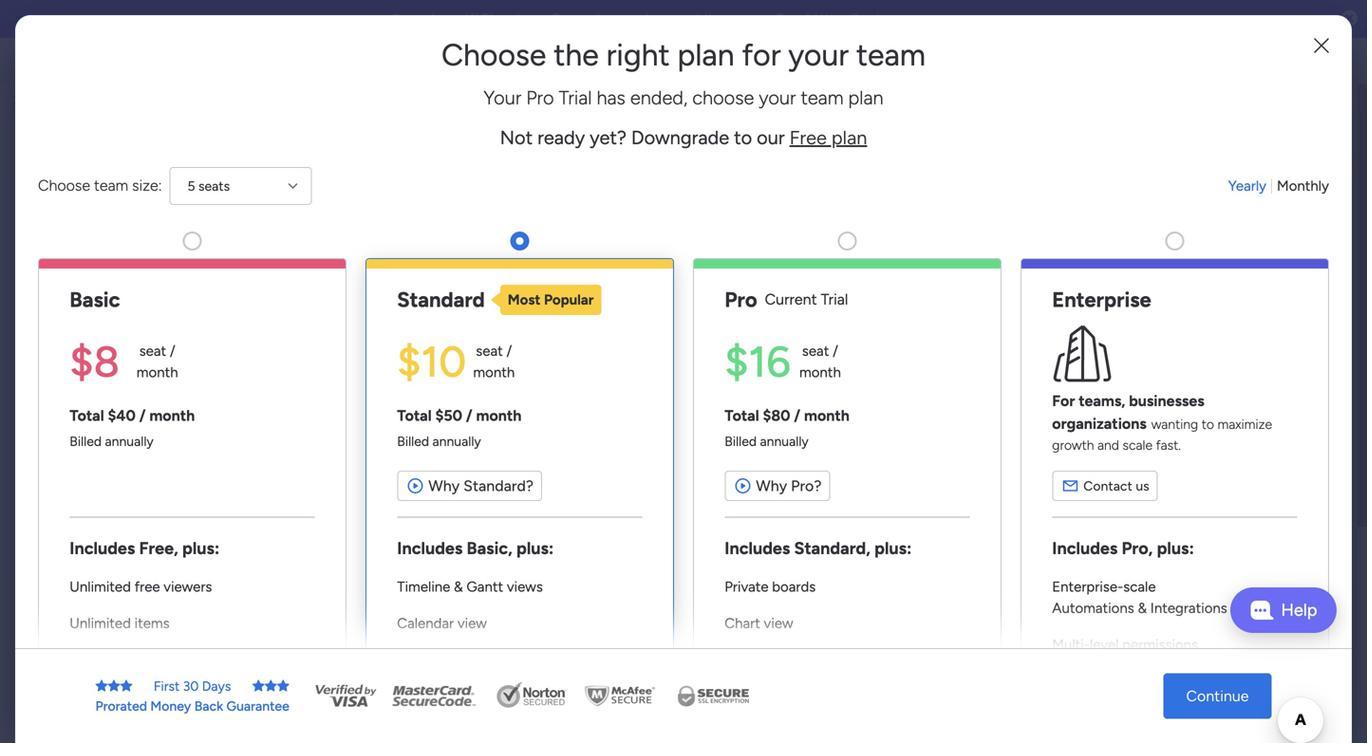 Task type: describe. For each thing, give the bounding box(es) containing it.
trial for your
[[559, 86, 592, 109]]

month for $10 seat / month
[[473, 364, 515, 381]]

install our mobile app link
[[1083, 334, 1339, 355]]

views
[[507, 579, 543, 596]]

total $80 / month billed annually
[[725, 407, 850, 450]]

why for $10
[[429, 477, 460, 495]]

mastercard secure code image
[[386, 682, 481, 711]]

invite your teammates and start collaborating
[[223, 650, 535, 668]]

$10
[[397, 337, 466, 388]]

calendar
[[397, 615, 454, 632]]

annually for $10
[[433, 433, 481, 450]]

for
[[1053, 392, 1075, 410]]

choose a plan
[[636, 231, 732, 249]]

weeks
[[404, 10, 446, 28]]

complete for complete your profile
[[1083, 183, 1159, 204]]

unlimited free viewers
[[70, 579, 212, 596]]

5
[[188, 178, 195, 194]]

chart view
[[725, 615, 794, 632]]

items
[[134, 615, 170, 632]]

app
[[1216, 336, 1243, 353]]

circle o image
[[1083, 265, 1095, 279]]

choose team size:
[[38, 177, 162, 195]]

not
[[500, 126, 533, 149]]

why pro? button
[[725, 471, 830, 501]]

with
[[1283, 597, 1313, 615]]

register
[[851, 10, 904, 28]]

1 vertical spatial and
[[380, 650, 406, 668]]

standard?
[[464, 477, 534, 495]]

register now → link
[[851, 10, 953, 28]]

visited
[[180, 194, 233, 214]]

your inside your pro trial has ended, choose your plan
[[514, 111, 576, 151]]

/ for total $50 / month billed annually
[[466, 407, 473, 425]]

your inside boost your workflow in minutes with ready-made templates
[[1109, 597, 1139, 615]]

pro inside option
[[725, 287, 758, 312]]

most popular
[[508, 292, 594, 309]]

inspired
[[1136, 723, 1191, 741]]

seat for $16
[[802, 343, 829, 360]]

plan up free plan "link"
[[849, 86, 884, 109]]

unlimited items
[[70, 615, 170, 632]]

monthly
[[1277, 177, 1330, 194]]

boost your workflow in minutes with ready-made templates
[[1066, 597, 1313, 638]]

explore
[[1135, 661, 1186, 679]]

roy
[[174, 554, 199, 571]]

multi-
[[1053, 637, 1090, 654]]

2
[[392, 10, 400, 28]]

members
[[1178, 287, 1238, 304]]

mcafee secure image
[[582, 682, 658, 711]]

includes for includes pro, plus:
[[1053, 538, 1118, 559]]

$50
[[435, 407, 463, 425]]

integrations
[[1151, 600, 1228, 617]]

/ for total $80 / month billed annually
[[794, 407, 801, 425]]

verified by visa image
[[312, 682, 379, 711]]

right
[[606, 37, 670, 73]]

chart
[[725, 615, 761, 632]]

1 horizontal spatial our
[[1142, 336, 1166, 353]]

private boards
[[725, 579, 816, 596]]

0 vertical spatial profile
[[1202, 183, 1252, 204]]

calendar view
[[397, 615, 487, 632]]

gantt
[[467, 579, 503, 596]]

includes free, plus:
[[70, 538, 220, 559]]

enable desktop notifications link
[[1083, 261, 1339, 282]]

templates inside boost your workflow in minutes with ready-made templates
[[1152, 619, 1220, 638]]

month for total $40 / month billed annually
[[149, 407, 195, 425]]

choose for choose a plan
[[636, 231, 688, 249]]

downgrade
[[631, 126, 730, 149]]

elevate
[[482, 10, 530, 28]]

3 star image from the left
[[252, 680, 265, 693]]

/ for total $40 / month billed annually
[[139, 407, 146, 425]]

chat bot icon image
[[1250, 601, 1274, 620]]

made
[[1110, 619, 1148, 638]]

choose inside your pro trial has ended, choose your plan
[[557, 151, 667, 191]]

1 star image from the left
[[95, 680, 108, 693]]

total for $10
[[397, 407, 432, 425]]

dapulse x slim image
[[1311, 176, 1333, 198]]

trial
[[637, 111, 690, 151]]

main
[[253, 417, 281, 433]]

online
[[578, 10, 617, 28]]

free plan link
[[790, 126, 867, 149]]

explore templates button
[[1066, 651, 1328, 689]]

manage
[[615, 273, 669, 291]]

$16
[[725, 337, 791, 388]]

why pro?
[[756, 477, 822, 495]]

2 weeks until elevate ✨ our online conference hits screens dec 14th
[[392, 10, 833, 28]]

your up not
[[484, 86, 522, 109]]

back
[[194, 699, 223, 715]]

has for trial
[[597, 86, 626, 109]]

1 vertical spatial help button
[[1206, 689, 1273, 721]]

viewers
[[164, 579, 212, 596]]

timeline & gantt views
[[397, 579, 543, 596]]

includes for includes free, plus:
[[70, 538, 135, 559]]

pro?
[[791, 477, 822, 495]]

view for $10
[[458, 615, 487, 632]]

wanting
[[1152, 416, 1199, 433]]

most popular section head
[[491, 285, 602, 315]]

ended, for trial
[[757, 111, 854, 151]]

work management > main workspace
[[127, 417, 349, 433]]

timeline
[[397, 579, 450, 596]]

$40
[[108, 407, 136, 425]]

contact
[[1084, 478, 1133, 494]]

our
[[757, 126, 785, 149]]

notifications
[[1205, 263, 1288, 280]]

basic tier selected option
[[38, 258, 347, 744]]

view for $16
[[764, 615, 794, 632]]

work management > main workspace link
[[95, 231, 361, 444]]

0 vertical spatial help button
[[1231, 588, 1337, 633]]

yearly
[[1229, 177, 1267, 194]]

boards
[[772, 579, 816, 596]]

ready-
[[1066, 619, 1110, 638]]

tier options list box
[[38, 224, 1330, 744]]

account
[[1143, 214, 1198, 232]]

choose the right plan for your team heading
[[442, 37, 926, 73]]

choose for choose team size:
[[38, 177, 90, 195]]

month for $16 seat / month
[[800, 364, 841, 381]]

5 seats
[[188, 178, 230, 194]]

pro,
[[1122, 538, 1153, 559]]

2 star image from the left
[[265, 680, 277, 693]]

us
[[1136, 478, 1150, 494]]

total $40 / month billed annually
[[70, 407, 195, 450]]

→
[[938, 10, 953, 28]]

pro for trial
[[526, 86, 554, 109]]

private
[[725, 579, 769, 596]]

team
[[1141, 287, 1175, 304]]

1 vertical spatial profile
[[1168, 311, 1209, 328]]

0 vertical spatial our
[[551, 10, 575, 28]]

2 horizontal spatial team
[[857, 37, 926, 73]]

learn & get inspired
[[1054, 723, 1191, 741]]

your down 14th
[[789, 37, 849, 73]]

upload
[[1102, 239, 1147, 256]]

yet?
[[590, 126, 627, 149]]

trial for pro
[[821, 291, 849, 309]]

invite for invite team members
[[1102, 287, 1137, 304]]

why for $16
[[756, 477, 788, 495]]

circle o image for install
[[1083, 337, 1095, 352]]

explore templates
[[1135, 661, 1258, 679]]

templates image image
[[1071, 448, 1322, 579]]

recently
[[106, 194, 176, 214]]

your inside setup account upload your photo
[[1151, 239, 1179, 256]]

enable
[[1102, 263, 1145, 280]]

money
[[150, 699, 191, 715]]

/ for $16 seat / month
[[833, 343, 838, 360]]



Task type: locate. For each thing, give the bounding box(es) containing it.
& for gantt
[[454, 579, 463, 596]]

why left standard? on the left bottom of page
[[429, 477, 460, 495]]

0 horizontal spatial total
[[70, 407, 104, 425]]

1 horizontal spatial ended,
[[757, 111, 854, 151]]

current
[[765, 291, 817, 309]]

standard
[[397, 287, 485, 312]]

unlimited left 'items'
[[70, 615, 131, 632]]

our
[[551, 10, 575, 28], [1142, 336, 1166, 353]]

1 vertical spatial to
[[1202, 416, 1215, 433]]

billed for $10
[[397, 433, 429, 450]]

standard,
[[794, 538, 871, 559]]

includes up timeline
[[397, 538, 463, 559]]

free
[[790, 126, 827, 149]]

1 billed from the left
[[70, 433, 102, 450]]

team left size:
[[94, 177, 128, 195]]

1 vertical spatial unlimited
[[70, 615, 131, 632]]

1 horizontal spatial annually
[[433, 433, 481, 450]]

prorated money back guarantee
[[95, 699, 289, 715]]

why inside why pro? button
[[756, 477, 788, 495]]

choose
[[442, 37, 546, 73], [557, 151, 667, 191], [38, 177, 90, 195], [636, 231, 688, 249]]

2 horizontal spatial billed
[[725, 433, 757, 450]]

automations
[[1053, 600, 1135, 617]]

$80
[[763, 407, 791, 425]]

enable desktop notifications
[[1102, 263, 1288, 280]]

billed
[[70, 433, 102, 450], [397, 433, 429, 450], [725, 433, 757, 450]]

1 vertical spatial scale
[[1124, 579, 1156, 596]]

includes for includes basic, plus:
[[397, 538, 463, 559]]

templates up continue
[[1190, 661, 1258, 679]]

0 vertical spatial scale
[[1123, 437, 1153, 453]]

templates
[[1152, 619, 1220, 638], [1190, 661, 1258, 679]]

/ inside total $40 / month billed annually
[[139, 407, 146, 425]]

ended, down for
[[757, 111, 854, 151]]

month up work in the left of the page
[[137, 364, 178, 381]]

unlimited for unlimited items
[[70, 615, 131, 632]]

1 plus: from the left
[[182, 538, 220, 559]]

help right chat bot icon
[[1282, 600, 1318, 621]]

billed down $8
[[70, 433, 102, 450]]

1 view from the left
[[458, 615, 487, 632]]

unlimited up unlimited items
[[70, 579, 131, 596]]

1 horizontal spatial and
[[1098, 437, 1120, 453]]

learn
[[1054, 723, 1092, 741]]

trial inside pro current trial
[[821, 291, 849, 309]]

complete up install
[[1102, 311, 1165, 328]]

& left the gantt
[[454, 579, 463, 596]]

1 horizontal spatial &
[[1096, 723, 1106, 741]]

plan down hits
[[678, 37, 735, 73]]

plan right free
[[832, 126, 867, 149]]

0 vertical spatial to
[[734, 126, 752, 149]]

mann
[[202, 554, 237, 571]]

circle o image inside install our mobile app link
[[1083, 337, 1095, 352]]

profile up setup account link
[[1202, 183, 1252, 204]]

complete profile link
[[1083, 309, 1339, 331]]

total left $40
[[70, 407, 104, 425]]

1 star image from the left
[[108, 680, 120, 693]]

0 horizontal spatial ended,
[[630, 86, 688, 109]]

your
[[789, 37, 849, 73], [759, 86, 796, 109], [674, 151, 738, 191], [1109, 597, 1139, 615], [265, 650, 296, 668]]

1 circle o image from the top
[[1083, 313, 1095, 327]]

0 horizontal spatial star image
[[95, 680, 108, 693]]

1 horizontal spatial star image
[[265, 680, 277, 693]]

0 vertical spatial templates
[[1152, 619, 1220, 638]]

plus: inside pro tier selected option
[[875, 538, 912, 559]]

scale inside enterprise-scale automations & integrations
[[1124, 579, 1156, 596]]

screens
[[723, 10, 773, 28]]

scale down pro,
[[1124, 579, 1156, 596]]

2 view from the left
[[764, 615, 794, 632]]

3 includes from the left
[[725, 538, 790, 559]]

0 vertical spatial &
[[454, 579, 463, 596]]

ready
[[538, 126, 585, 149]]

includes up enterprise-
[[1053, 538, 1118, 559]]

/ right $50 on the bottom of page
[[466, 407, 473, 425]]

minutes
[[1225, 597, 1280, 615]]

4 plus: from the left
[[1157, 538, 1195, 559]]

your pro trial has ended, choose your plan
[[514, 111, 854, 191]]

& for get
[[1096, 723, 1106, 741]]

$8
[[70, 337, 120, 388]]

1 total from the left
[[70, 407, 104, 425]]

management
[[159, 417, 238, 433]]

seat inside $10 seat / month
[[476, 343, 503, 360]]

team down register now → link
[[857, 37, 926, 73]]

month right $40
[[149, 407, 195, 425]]

2 seat from the left
[[476, 343, 503, 360]]

help button down explore templates button at the right bottom of the page
[[1206, 689, 1273, 721]]

includes basic, plus:
[[397, 538, 554, 559]]

view down timeline & gantt views
[[458, 615, 487, 632]]

scale inside wanting to maximize growth and scale fast.
[[1123, 437, 1153, 453]]

1 horizontal spatial to
[[1202, 416, 1215, 433]]

2 vertical spatial team
[[94, 177, 128, 195]]

includes inside basic tier selected option
[[70, 538, 135, 559]]

total for $16
[[725, 407, 759, 425]]

why left 'pro?'
[[756, 477, 788, 495]]

yearly option
[[1229, 175, 1267, 197]]

$10 seat / month
[[397, 337, 515, 388]]

1 horizontal spatial pro
[[584, 111, 629, 151]]

month right $80 at the right of page
[[804, 407, 850, 425]]

1 vertical spatial pro
[[584, 111, 629, 151]]

my
[[673, 273, 693, 291]]

your up the guarantee
[[265, 650, 296, 668]]

pro inside your pro trial has ended, choose your plan
[[584, 111, 629, 151]]

has up yet?
[[597, 86, 626, 109]]

profile
[[1202, 183, 1252, 204], [1168, 311, 1209, 328]]

standard tier selected option
[[366, 258, 674, 744]]

businesses
[[1129, 392, 1205, 410]]

2 horizontal spatial &
[[1138, 600, 1147, 617]]

month right $10
[[473, 364, 515, 381]]

0 horizontal spatial annually
[[105, 433, 154, 450]]

help button right in
[[1231, 588, 1337, 633]]

/ inside total $80 / month billed annually
[[794, 407, 801, 425]]

seat down the current
[[802, 343, 829, 360]]

desktop
[[1148, 263, 1201, 280]]

includes inside standard tier selected option
[[397, 538, 463, 559]]

1 horizontal spatial seat
[[476, 343, 503, 360]]

view
[[458, 615, 487, 632], [764, 615, 794, 632]]

templates down integrations
[[1152, 619, 1220, 638]]

& up made
[[1138, 600, 1147, 617]]

1 vertical spatial circle o image
[[1083, 337, 1095, 352]]

$16 seat / month
[[725, 337, 841, 388]]

lottie animation element
[[517, 84, 1051, 156]]

3 billed from the left
[[725, 433, 757, 450]]

pro for trial
[[584, 111, 629, 151]]

annually inside total $40 / month billed annually
[[105, 433, 154, 450]]

account
[[697, 273, 753, 291]]

total left $80 at the right of page
[[725, 407, 759, 425]]

complete for complete profile
[[1102, 311, 1165, 328]]

has for trial
[[697, 111, 749, 151]]

0 vertical spatial help
[[1282, 600, 1318, 621]]

1 seat from the left
[[139, 343, 166, 360]]

1 horizontal spatial has
[[697, 111, 749, 151]]

our down the 'complete profile'
[[1142, 336, 1166, 353]]

plus: up views
[[517, 538, 554, 559]]

1 vertical spatial team
[[801, 86, 844, 109]]

plus: for includes pro, plus:
[[1157, 538, 1195, 559]]

enterprise tier selected option
[[1021, 258, 1330, 744]]

ended, up the trial
[[630, 86, 688, 109]]

0 vertical spatial invite
[[1102, 287, 1137, 304]]

1 horizontal spatial why
[[756, 477, 788, 495]]

first
[[154, 679, 180, 695]]

upload your photo link
[[1102, 237, 1339, 258]]

>
[[241, 417, 249, 433]]

continue
[[1187, 688, 1249, 706]]

total left $50 on the bottom of page
[[397, 407, 432, 425]]

1 horizontal spatial invite
[[1102, 287, 1137, 304]]

0 horizontal spatial invite
[[223, 650, 262, 668]]

billed up why standard? button
[[397, 433, 429, 450]]

choose for choose the right plan for your team
[[442, 37, 546, 73]]

teammates
[[300, 650, 377, 668]]

check circle image
[[1083, 289, 1095, 303]]

2 annually from the left
[[433, 433, 481, 450]]

billed for $16
[[725, 433, 757, 450]]

seat for $10
[[476, 343, 503, 360]]

and down organizations
[[1098, 437, 1120, 453]]

complete up setup
[[1083, 183, 1159, 204]]

1 vertical spatial trial
[[821, 291, 849, 309]]

heading containing your pro trial has ended,
[[514, 111, 854, 191]]

to right wanting
[[1202, 416, 1215, 433]]

1 vertical spatial ended,
[[757, 111, 854, 151]]

total inside total $80 / month billed annually
[[725, 407, 759, 425]]

month for total $50 / month billed annually
[[476, 407, 522, 425]]

level
[[1090, 637, 1119, 654]]

3 plus: from the left
[[875, 538, 912, 559]]

/ right $40
[[139, 407, 146, 425]]

month inside $16 seat / month
[[800, 364, 841, 381]]

plus: inside enterprise tier selected option
[[1157, 538, 1195, 559]]

total inside total $50 / month billed annually
[[397, 407, 432, 425]]

& inside enterprise-scale automations & integrations
[[1138, 600, 1147, 617]]

billing cycle selection group
[[1229, 175, 1330, 197]]

/ down most
[[507, 343, 512, 360]]

0 horizontal spatial view
[[458, 615, 487, 632]]

apple lee image
[[1314, 46, 1345, 76]]

30
[[183, 679, 199, 695]]

choose the right plan for your team
[[442, 37, 926, 73]]

month inside total $40 / month billed annually
[[149, 407, 195, 425]]

circle o image for complete
[[1083, 313, 1095, 327]]

permissions
[[1123, 637, 1199, 654]]

pro up ready
[[526, 86, 554, 109]]

0 vertical spatial circle o image
[[1083, 313, 1095, 327]]

1 horizontal spatial team
[[801, 86, 844, 109]]

1 vertical spatial our
[[1142, 336, 1166, 353]]

wanting to maximize growth and scale fast.
[[1053, 416, 1273, 453]]

invite team members
[[1102, 287, 1238, 304]]

0 vertical spatial pro
[[526, 86, 554, 109]]

has inside your pro trial has ended, choose your plan
[[697, 111, 749, 151]]

1 vertical spatial complete
[[1102, 311, 1165, 328]]

your inside your pro trial has ended, choose your plan
[[674, 151, 738, 191]]

manage my account button
[[600, 263, 768, 301]]

manage my account
[[615, 273, 753, 291]]

2 plus: from the left
[[517, 538, 554, 559]]

0 horizontal spatial team
[[94, 177, 128, 195]]

your down "account" in the top right of the page
[[1151, 239, 1179, 256]]

includes up private at the right
[[725, 538, 790, 559]]

1 vertical spatial &
[[1138, 600, 1147, 617]]

circle o image inside complete profile link
[[1083, 313, 1095, 327]]

0 horizontal spatial help
[[1222, 695, 1256, 715]]

norton secured image
[[489, 682, 574, 711]]

now
[[908, 10, 935, 28]]

plus: for includes basic, plus:
[[517, 538, 554, 559]]

includes inside enterprise tier selected option
[[1053, 538, 1118, 559]]

includes pro, plus:
[[1053, 538, 1195, 559]]

month for total $80 / month billed annually
[[804, 407, 850, 425]]

your up "account" in the top right of the page
[[1163, 183, 1198, 204]]

4 includes from the left
[[1053, 538, 1118, 559]]

includes inside pro tier selected option
[[725, 538, 790, 559]]

1 horizontal spatial view
[[764, 615, 794, 632]]

total $50 / month billed annually
[[397, 407, 522, 450]]

to left our
[[734, 126, 752, 149]]

choose left recently
[[38, 177, 90, 195]]

includes up unlimited free viewers
[[70, 538, 135, 559]]

14th
[[805, 10, 833, 28]]

view inside pro tier selected option
[[764, 615, 794, 632]]

month right $16
[[800, 364, 841, 381]]

scale
[[1123, 437, 1153, 453], [1124, 579, 1156, 596]]

pro left the trial
[[584, 111, 629, 151]]

growth
[[1053, 437, 1095, 453]]

annually down $80 at the right of page
[[760, 433, 809, 450]]

seat right $10
[[476, 343, 503, 360]]

/ inside $10 seat / month
[[507, 343, 512, 360]]

scale left "fast."
[[1123, 437, 1153, 453]]

1 annually from the left
[[105, 433, 154, 450]]

0 horizontal spatial billed
[[70, 433, 102, 450]]

1 why from the left
[[429, 477, 460, 495]]

photo
[[1183, 239, 1221, 256]]

maximize
[[1218, 416, 1273, 433]]

1 unlimited from the top
[[70, 579, 131, 596]]

annually down work in the left of the page
[[105, 433, 154, 450]]

your pro trial has ended, choose your team plan
[[484, 86, 884, 109]]

help down explore templates button at the right bottom of the page
[[1222, 695, 1256, 715]]

has down choose
[[697, 111, 749, 151]]

total inside total $40 / month billed annually
[[70, 407, 104, 425]]

choose down yet?
[[557, 151, 667, 191]]

3 seat from the left
[[802, 343, 829, 360]]

plus: for includes free, plus:
[[182, 538, 220, 559]]

seat inside $16 seat / month
[[802, 343, 829, 360]]

0 vertical spatial ended,
[[630, 86, 688, 109]]

your left yet?
[[514, 111, 576, 151]]

0 horizontal spatial why
[[429, 477, 460, 495]]

billed inside total $50 / month billed annually
[[397, 433, 429, 450]]

view right "chart"
[[764, 615, 794, 632]]

annually inside total $80 / month billed annually
[[760, 433, 809, 450]]

roy mann
[[174, 554, 237, 571]]

setup
[[1102, 214, 1140, 232]]

0 horizontal spatial to
[[734, 126, 752, 149]]

0 horizontal spatial pro
[[526, 86, 554, 109]]

annually for $16
[[760, 433, 809, 450]]

ssl encrypted image
[[666, 682, 761, 711]]

0 vertical spatial trial
[[559, 86, 592, 109]]

choose down elevate
[[442, 37, 546, 73]]

start
[[409, 650, 441, 668]]

plus: up the viewers
[[182, 538, 220, 559]]

plus: for includes standard, plus:
[[875, 538, 912, 559]]

/
[[170, 343, 175, 360], [507, 343, 512, 360], [833, 343, 838, 360], [139, 407, 146, 425], [466, 407, 473, 425], [794, 407, 801, 425]]

0 vertical spatial team
[[857, 37, 926, 73]]

choose left a
[[636, 231, 688, 249]]

2 horizontal spatial total
[[725, 407, 759, 425]]

1 includes from the left
[[70, 538, 135, 559]]

templates inside button
[[1190, 661, 1258, 679]]

/ inside $16 seat / month
[[833, 343, 838, 360]]

annually inside total $50 / month billed annually
[[433, 433, 481, 450]]

2 vertical spatial &
[[1096, 723, 1106, 741]]

button padding image
[[1312, 36, 1331, 55]]

2 billed from the left
[[397, 433, 429, 450]]

invite for invite your teammates and start collaborating
[[223, 650, 262, 668]]

1 vertical spatial help
[[1222, 695, 1256, 715]]

invite up days
[[223, 650, 262, 668]]

workspace
[[284, 417, 349, 433]]

collaborating
[[445, 650, 535, 668]]

free
[[134, 579, 160, 596]]

1 vertical spatial has
[[697, 111, 749, 151]]

unlimited for unlimited free viewers
[[70, 579, 131, 596]]

plus: right pro,
[[1157, 538, 1195, 559]]

and left start
[[380, 650, 406, 668]]

seat inside seat / month
[[139, 343, 166, 360]]

0 vertical spatial unlimited
[[70, 579, 131, 596]]

dec
[[776, 10, 802, 28]]

and inside wanting to maximize growth and scale fast.
[[1098, 437, 1120, 453]]

pro tier selected option
[[693, 258, 1002, 744]]

month inside total $80 / month billed annually
[[804, 407, 850, 425]]

/ down pro current trial
[[833, 343, 838, 360]]

billed inside total $40 / month billed annually
[[70, 433, 102, 450]]

2 horizontal spatial annually
[[760, 433, 809, 450]]

/ right $80 at the right of page
[[794, 407, 801, 425]]

circle o image
[[1083, 313, 1095, 327], [1083, 337, 1095, 352]]

2 horizontal spatial pro
[[725, 287, 758, 312]]

1 horizontal spatial help
[[1282, 600, 1318, 621]]

/ inside seat / month
[[170, 343, 175, 360]]

prorated
[[95, 699, 147, 715]]

4 star image from the left
[[277, 680, 289, 693]]

get
[[1109, 723, 1133, 741]]

your up our
[[759, 86, 796, 109]]

0 horizontal spatial seat
[[139, 343, 166, 360]]

seat right $8
[[139, 343, 166, 360]]

invite
[[1102, 287, 1137, 304], [223, 650, 262, 668]]

2 circle o image from the top
[[1083, 337, 1095, 352]]

ended, for trial
[[630, 86, 688, 109]]

circle o image down "check circle" image at the top right of the page
[[1083, 313, 1095, 327]]

complete
[[1083, 183, 1159, 204], [1102, 311, 1165, 328]]

1 horizontal spatial billed
[[397, 433, 429, 450]]

component image
[[104, 415, 121, 432]]

roy mann image
[[124, 556, 162, 594]]

& left get
[[1096, 723, 1106, 741]]

until
[[449, 10, 478, 28]]

plan inside your pro trial has ended, choose your plan
[[746, 151, 810, 191]]

seat
[[139, 343, 166, 360], [476, 343, 503, 360], [802, 343, 829, 360]]

billed up why pro? button
[[725, 433, 757, 450]]

profile up mobile
[[1168, 311, 1209, 328]]

1 vertical spatial templates
[[1190, 661, 1258, 679]]

2 vertical spatial pro
[[725, 287, 758, 312]]

2 total from the left
[[397, 407, 432, 425]]

1 horizontal spatial total
[[397, 407, 432, 425]]

3 annually from the left
[[760, 433, 809, 450]]

annually down $50 on the bottom of page
[[433, 433, 481, 450]]

plan inside choose a plan button
[[703, 231, 732, 249]]

3 total from the left
[[725, 407, 759, 425]]

0 horizontal spatial &
[[454, 579, 463, 596]]

heading
[[514, 111, 854, 191]]

0 horizontal spatial has
[[597, 86, 626, 109]]

why standard? button
[[397, 471, 542, 501]]

0 vertical spatial has
[[597, 86, 626, 109]]

plus: inside basic tier selected option
[[182, 538, 220, 559]]

plan down our
[[746, 151, 810, 191]]

not ready yet? downgrade to our free plan
[[500, 126, 867, 149]]

month inside total $50 / month billed annually
[[476, 407, 522, 425]]

month inside $10 seat / month
[[473, 364, 515, 381]]

0 horizontal spatial trial
[[559, 86, 592, 109]]

pro left the current
[[725, 287, 758, 312]]

contact us button
[[1053, 471, 1158, 501]]

complete your profile
[[1083, 183, 1252, 204]]

star image up prorated in the left bottom of the page
[[95, 680, 108, 693]]

0 vertical spatial and
[[1098, 437, 1120, 453]]

fast.
[[1156, 437, 1181, 453]]

view inside standard tier selected option
[[458, 615, 487, 632]]

2 includes from the left
[[397, 538, 463, 559]]

plan right a
[[703, 231, 732, 249]]

plus: inside standard tier selected option
[[517, 538, 554, 559]]

trial
[[559, 86, 592, 109], [821, 291, 849, 309]]

0 horizontal spatial our
[[551, 10, 575, 28]]

why inside why standard? button
[[429, 477, 460, 495]]

star image
[[108, 680, 120, 693], [120, 680, 132, 693], [252, 680, 265, 693], [277, 680, 289, 693]]

for teams, businesses organizations
[[1053, 392, 1205, 433]]

/ up management
[[170, 343, 175, 360]]

your up made
[[1109, 597, 1139, 615]]

/ for $10 seat / month
[[507, 343, 512, 360]]

star image
[[95, 680, 108, 693], [265, 680, 277, 693]]

team up free plan "link"
[[801, 86, 844, 109]]

month right $50 on the bottom of page
[[476, 407, 522, 425]]

ended, inside your pro trial has ended, choose your plan
[[757, 111, 854, 151]]

teams,
[[1079, 392, 1126, 410]]

2 horizontal spatial seat
[[802, 343, 829, 360]]

days
[[202, 679, 231, 695]]

our right '✨'
[[551, 10, 575, 28]]

billed inside total $80 / month billed annually
[[725, 433, 757, 450]]

invite down enable
[[1102, 287, 1137, 304]]

1 horizontal spatial trial
[[821, 291, 849, 309]]

trial right the current
[[821, 291, 849, 309]]

your down not ready yet? downgrade to our free plan
[[674, 151, 738, 191]]

to inside wanting to maximize growth and scale fast.
[[1202, 416, 1215, 433]]

choose inside button
[[636, 231, 688, 249]]

trial up ready
[[559, 86, 592, 109]]

circle o image left install
[[1083, 337, 1095, 352]]

monthly option
[[1277, 175, 1330, 197]]

0 horizontal spatial and
[[380, 650, 406, 668]]

0 vertical spatial complete
[[1083, 183, 1159, 204]]

help
[[1282, 600, 1318, 621], [1222, 695, 1256, 715]]

2 unlimited from the top
[[70, 615, 131, 632]]

& inside standard tier selected option
[[454, 579, 463, 596]]

2 star image from the left
[[120, 680, 132, 693]]

2 why from the left
[[756, 477, 788, 495]]

1 vertical spatial invite
[[223, 650, 262, 668]]

/ inside total $50 / month billed annually
[[466, 407, 473, 425]]

star image up the guarantee
[[265, 680, 277, 693]]

hits
[[697, 10, 720, 28]]

plus: right the standard,
[[875, 538, 912, 559]]

includes for includes standard, plus:
[[725, 538, 790, 559]]



Task type: vqa. For each thing, say whether or not it's contained in the screenshot.
left view
yes



